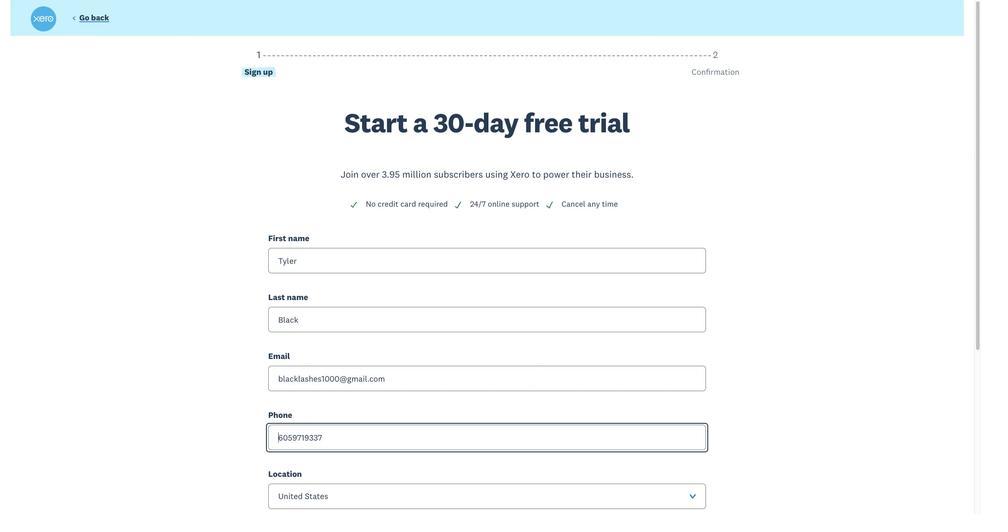 Task type: describe. For each thing, give the bounding box(es) containing it.
any
[[588, 199, 600, 209]]

3.95
[[382, 168, 400, 180]]

xero homepage image
[[31, 6, 56, 32]]

join
[[341, 168, 359, 180]]

24/7 online support
[[470, 199, 540, 209]]

last name
[[268, 292, 308, 302]]

2
[[714, 48, 719, 61]]

power
[[544, 168, 570, 180]]

cancel
[[562, 199, 586, 209]]

30-
[[434, 106, 474, 140]]

start
[[345, 106, 408, 140]]

first name
[[268, 233, 310, 244]]

back
[[91, 13, 109, 23]]

sign
[[245, 67, 261, 77]]

online
[[488, 199, 510, 209]]

free
[[524, 106, 573, 140]]

cancel any time
[[562, 199, 618, 209]]

card
[[401, 199, 416, 209]]

to
[[532, 168, 541, 180]]

xero
[[511, 168, 530, 180]]

required
[[418, 199, 448, 209]]

time
[[602, 199, 618, 209]]

Phone text field
[[268, 425, 707, 450]]

start a 30-day free trial region
[[30, 48, 945, 514]]

included image
[[350, 201, 358, 209]]

go back
[[79, 13, 109, 23]]

no credit card required
[[366, 199, 448, 209]]

united
[[278, 491, 303, 502]]

Last name text field
[[268, 307, 707, 332]]

first
[[268, 233, 286, 244]]

join over 3.95 million subscribers using xero to power their business.
[[341, 168, 634, 180]]

name for first name
[[288, 233, 310, 244]]

day
[[474, 106, 519, 140]]

united states
[[278, 491, 328, 502]]

included image for cancel any time
[[546, 201, 554, 209]]

included image for 24/7 online support
[[455, 201, 463, 209]]

over
[[361, 168, 380, 180]]

credit
[[378, 199, 399, 209]]



Task type: vqa. For each thing, say whether or not it's contained in the screenshot.
Included image related to Cancel any time
yes



Task type: locate. For each thing, give the bounding box(es) containing it.
states
[[305, 491, 328, 502]]

go back button
[[72, 13, 109, 25]]

sign up
[[245, 67, 273, 77]]

1
[[257, 48, 261, 61]]

a
[[413, 106, 428, 140]]

using
[[486, 168, 508, 180]]

2 included image from the left
[[546, 201, 554, 209]]

1 horizontal spatial included image
[[546, 201, 554, 209]]

1 vertical spatial name
[[287, 292, 308, 302]]

support
[[512, 199, 540, 209]]

name right last at the left
[[287, 292, 308, 302]]

their
[[572, 168, 592, 180]]

24/7
[[470, 199, 486, 209]]

name right "first"
[[288, 233, 310, 244]]

name for last name
[[287, 292, 308, 302]]

0 vertical spatial name
[[288, 233, 310, 244]]

included image
[[455, 201, 463, 209], [546, 201, 554, 209]]

no
[[366, 199, 376, 209]]

phone
[[268, 410, 293, 420]]

0 horizontal spatial included image
[[455, 201, 463, 209]]

included image left cancel
[[546, 201, 554, 209]]

email
[[268, 351, 290, 361]]

First name text field
[[268, 248, 707, 273]]

start a 30-day free trial
[[345, 106, 630, 140]]

confirmation
[[692, 67, 740, 77]]

go
[[79, 13, 89, 23]]

subscribers
[[434, 168, 483, 180]]

location
[[268, 469, 302, 479]]

up
[[263, 67, 273, 77]]

name
[[288, 233, 310, 244], [287, 292, 308, 302]]

last
[[268, 292, 285, 302]]

million
[[403, 168, 432, 180]]

Email email field
[[268, 366, 707, 391]]

steps group
[[30, 48, 945, 109]]

trial
[[578, 106, 630, 140]]

1 included image from the left
[[455, 201, 463, 209]]

included image left 24/7
[[455, 201, 463, 209]]

business.
[[594, 168, 634, 180]]



